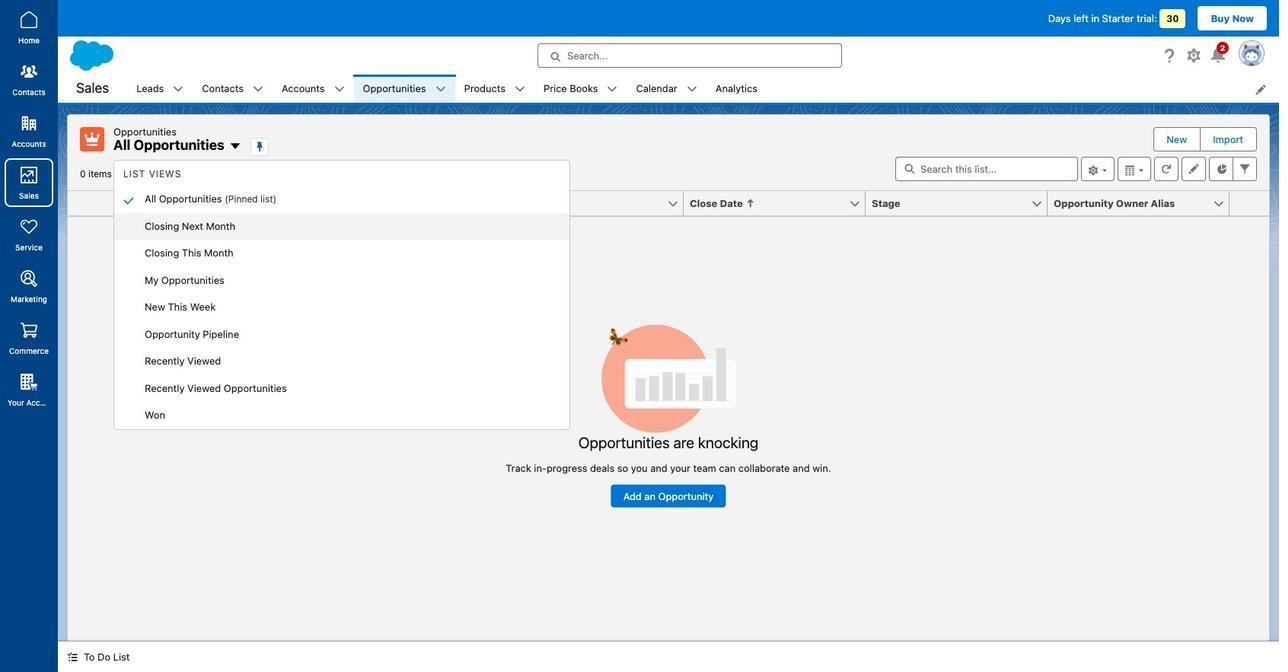 Task type: describe. For each thing, give the bounding box(es) containing it.
all opportunities|opportunities|list view element
[[67, 114, 1271, 642]]

stage element
[[866, 191, 1057, 216]]

4 list item from the left
[[354, 75, 455, 103]]

Search All Opportunities list view. search field
[[896, 157, 1079, 181]]

5 list item from the left
[[455, 75, 535, 103]]

close date element
[[684, 191, 875, 216]]

7 list item from the left
[[627, 75, 707, 103]]

text default image for seventh list item
[[687, 84, 698, 95]]

text default image for sixth list item from right
[[253, 84, 264, 95]]

opportunities | list views list box
[[114, 162, 570, 429]]

1 horizontal spatial text default image
[[334, 84, 345, 95]]

action element
[[1230, 191, 1270, 216]]

opportunities image
[[80, 127, 104, 152]]

amount element
[[502, 191, 693, 216]]

text default image for sixth list item
[[608, 84, 618, 95]]

cell inside 'all opportunities|opportunities|list view' element
[[114, 191, 138, 216]]

2 list item from the left
[[193, 75, 273, 103]]

action image
[[1230, 191, 1270, 216]]



Task type: locate. For each thing, give the bounding box(es) containing it.
6 list item from the left
[[535, 75, 627, 103]]

opportunity owner alias element
[[1048, 191, 1240, 216]]

text default image
[[334, 84, 345, 95], [67, 652, 78, 663]]

0 horizontal spatial text default image
[[67, 652, 78, 663]]

account name element
[[320, 191, 511, 216]]

item number element
[[68, 191, 114, 216]]

list item
[[127, 75, 193, 103], [193, 75, 273, 103], [273, 75, 354, 103], [354, 75, 455, 103], [455, 75, 535, 103], [535, 75, 627, 103], [627, 75, 707, 103]]

text default image for fourth list item from right
[[435, 84, 446, 95]]

text default image for 3rd list item from right
[[515, 84, 526, 95]]

status inside 'all opportunities|opportunities|list view' element
[[506, 325, 832, 508]]

3 list item from the left
[[273, 75, 354, 103]]

0 vertical spatial text default image
[[334, 84, 345, 95]]

1 vertical spatial text default image
[[67, 652, 78, 663]]

cell
[[114, 191, 138, 216]]

text default image for 7th list item from right
[[173, 84, 184, 95]]

list
[[127, 75, 1280, 103]]

1 list item from the left
[[127, 75, 193, 103]]

all opportunities status
[[80, 168, 350, 180]]

item number image
[[68, 191, 114, 216]]

opportunity name element
[[138, 191, 329, 216]]

status
[[506, 325, 832, 508]]

text default image
[[173, 84, 184, 95], [253, 84, 264, 95], [435, 84, 446, 95], [515, 84, 526, 95], [608, 84, 618, 95], [687, 84, 698, 95], [229, 140, 241, 152]]



Task type: vqa. For each thing, say whether or not it's contained in the screenshot.
Search all reports... text box
no



